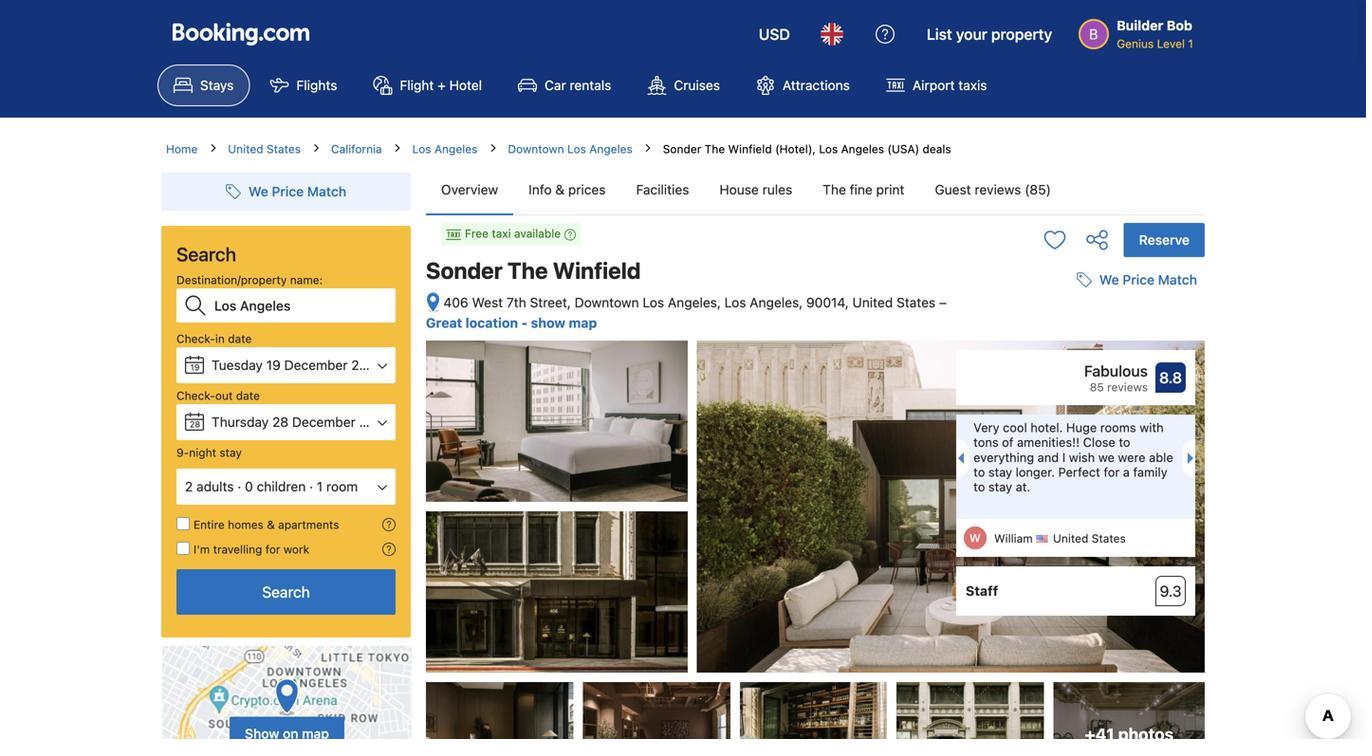 Task type: vqa. For each thing, say whether or not it's contained in the screenshot.
the Starting inside the Starting from US$2,493
no



Task type: describe. For each thing, give the bounding box(es) containing it.
i
[[1063, 450, 1066, 464]]

flight + hotel link
[[357, 65, 498, 106]]

stay inside search section
[[220, 446, 242, 459]]

scored 8.8 element
[[1156, 363, 1186, 393]]

0 vertical spatial downtown
[[508, 142, 564, 156]]

able
[[1149, 450, 1174, 464]]

click to open map view image
[[426, 292, 440, 314]]

builder
[[1117, 18, 1164, 33]]

winfield for sonder the winfield
[[553, 257, 641, 284]]

free taxi available
[[465, 227, 561, 240]]

staff
[[966, 583, 999, 599]]

destination/property
[[177, 273, 287, 287]]

1 horizontal spatial united states
[[1054, 532, 1126, 545]]

1 vertical spatial stay
[[989, 465, 1013, 479]]

attractions
[[783, 77, 850, 93]]

0 vertical spatial united states
[[228, 142, 301, 156]]

search button
[[177, 569, 396, 615]]

airport
[[913, 77, 955, 93]]

car rentals link
[[502, 65, 628, 106]]

the fine print link
[[808, 165, 920, 214]]

guest
[[935, 182, 972, 197]]

show
[[531, 315, 566, 331]]

attractions link
[[740, 65, 866, 106]]

home link
[[166, 140, 198, 158]]

deals
[[923, 142, 952, 156]]

1 horizontal spatial match
[[1159, 272, 1198, 288]]

we price match for the bottom we price match dropdown button
[[1100, 272, 1198, 288]]

85
[[1090, 381, 1104, 394]]

price for the top we price match dropdown button
[[272, 184, 304, 199]]

we'll show you stays where you can have the entire place to yourself image
[[382, 518, 396, 531]]

1 horizontal spatial we
[[1100, 272, 1120, 288]]

family
[[1134, 465, 1168, 479]]

flights link
[[254, 65, 353, 106]]

thursday 28 december 2023
[[212, 414, 391, 430]]

downtown inside 406 west 7th street, downtown los angeles, los angeles, 90014, united states – great location - show map
[[575, 295, 639, 310]]

2 angeles from the left
[[590, 142, 633, 156]]

info & prices
[[529, 182, 606, 197]]

print
[[877, 182, 905, 197]]

downtown los angeles
[[508, 142, 633, 156]]

travelling
[[213, 543, 262, 556]]

1 angeles from the left
[[435, 142, 478, 156]]

were
[[1118, 450, 1146, 464]]

and
[[1038, 450, 1059, 464]]

(85)
[[1025, 182, 1051, 197]]

0 vertical spatial search
[[177, 243, 236, 265]]

genius
[[1117, 37, 1154, 50]]

very cool hotel. huge rooms with tons of amenities!! close to everything and i wish we were able to stay longer. perfect for a family to stay at.
[[974, 421, 1174, 494]]

2 angeles, from the left
[[750, 295, 803, 310]]

1 horizontal spatial 28
[[272, 414, 289, 430]]

0 vertical spatial reviews
[[975, 182, 1022, 197]]

0
[[245, 479, 253, 494]]

facilities link
[[621, 165, 705, 214]]

flight + hotel
[[400, 77, 482, 93]]

date for check-out date
[[236, 389, 260, 402]]

booking.com image
[[173, 23, 309, 46]]

guest reviews (85)
[[935, 182, 1051, 197]]

we inside search section
[[249, 184, 268, 199]]

hotel.
[[1031, 421, 1063, 435]]

cruises
[[674, 77, 720, 93]]

bob
[[1167, 18, 1193, 33]]

entire homes & apartments
[[194, 518, 339, 531]]

your account menu builder bob genius level 1 element
[[1079, 9, 1202, 52]]

house rules
[[720, 182, 793, 197]]

search section
[[154, 158, 419, 739]]

7th
[[507, 295, 527, 310]]

usd button
[[748, 11, 802, 57]]

Where are you going? field
[[207, 289, 396, 323]]

1 angeles, from the left
[[668, 295, 721, 310]]

–
[[940, 295, 947, 310]]

available
[[514, 227, 561, 240]]

0 horizontal spatial 28
[[190, 419, 200, 429]]

entire
[[194, 518, 225, 531]]

december for 19
[[284, 357, 348, 373]]

i'm travelling for work
[[194, 543, 309, 556]]

hotel
[[450, 77, 482, 93]]

apartments
[[278, 518, 339, 531]]

name:
[[290, 273, 323, 287]]

very
[[974, 421, 1000, 435]]

for inside "very cool hotel. huge rooms with tons of amenities!! close to everything and i wish we were able to stay longer. perfect for a family to stay at."
[[1104, 465, 1120, 479]]

tuesday 19 december 2023
[[212, 357, 384, 373]]

rentals
[[570, 77, 612, 93]]

(hotel),
[[775, 142, 816, 156]]

street,
[[530, 295, 571, 310]]

flights
[[297, 77, 337, 93]]

rated fabulous element
[[966, 360, 1148, 383]]

check- for out
[[177, 389, 215, 402]]

0 horizontal spatial 19
[[190, 363, 200, 373]]

united inside united states link
[[228, 142, 263, 156]]

sonder for sonder the winfield
[[426, 257, 503, 284]]

2 adults · 0 children · 1 room button
[[177, 469, 396, 505]]

-
[[522, 315, 528, 331]]

rules
[[763, 182, 793, 197]]

tons
[[974, 435, 999, 450]]

overview link
[[426, 165, 514, 214]]

3 angeles from the left
[[841, 142, 885, 156]]

previous image
[[953, 453, 964, 464]]

check-out date
[[177, 389, 260, 402]]

next image
[[1188, 453, 1200, 464]]

stays
[[200, 77, 234, 93]]

0 horizontal spatial states
[[267, 142, 301, 156]]

match inside search section
[[307, 184, 347, 199]]

sonder the winfield (hotel), los angeles (usa) deals
[[663, 142, 952, 156]]

great
[[426, 315, 462, 331]]

reserve button
[[1124, 223, 1205, 257]]

the fine print
[[823, 182, 905, 197]]

usd
[[759, 25, 790, 43]]

1 horizontal spatial 19
[[266, 357, 281, 373]]

with
[[1140, 421, 1164, 435]]

1 · from the left
[[238, 479, 241, 494]]

search inside button
[[262, 583, 310, 601]]

property
[[992, 25, 1053, 43]]

airport taxis link
[[870, 65, 1004, 106]]

wish
[[1069, 450, 1095, 464]]

longer.
[[1016, 465, 1055, 479]]

list
[[927, 25, 953, 43]]

close
[[1084, 435, 1116, 450]]



Task type: locate. For each thing, give the bounding box(es) containing it.
0 horizontal spatial price
[[272, 184, 304, 199]]

0 horizontal spatial angeles
[[435, 142, 478, 156]]

1 right level on the top right of the page
[[1189, 37, 1194, 50]]

tuesday
[[212, 357, 263, 373]]

2023 for thursday 28 december 2023
[[359, 414, 391, 430]]

the left fine
[[823, 182, 846, 197]]

1 vertical spatial to
[[974, 465, 985, 479]]

1 vertical spatial &
[[267, 518, 275, 531]]

1 vertical spatial sonder
[[426, 257, 503, 284]]

price for the bottom we price match dropdown button
[[1123, 272, 1155, 288]]

1 vertical spatial for
[[266, 543, 280, 556]]

room
[[326, 479, 358, 494]]

2 horizontal spatial angeles
[[841, 142, 885, 156]]

states left –
[[897, 295, 936, 310]]

1 horizontal spatial price
[[1123, 272, 1155, 288]]

home
[[166, 142, 198, 156]]

check- for in
[[177, 332, 215, 345]]

1 horizontal spatial angeles,
[[750, 295, 803, 310]]

thursday
[[212, 414, 269, 430]]

0 horizontal spatial we
[[249, 184, 268, 199]]

date for check-in date
[[228, 332, 252, 345]]

1 horizontal spatial 1
[[1189, 37, 1194, 50]]

0 vertical spatial match
[[307, 184, 347, 199]]

los angeles
[[413, 142, 478, 156]]

for inside search section
[[266, 543, 280, 556]]

1 vertical spatial date
[[236, 389, 260, 402]]

2 vertical spatial the
[[508, 257, 548, 284]]

scored 9.3 element
[[1156, 576, 1186, 607]]

1 horizontal spatial angeles
[[590, 142, 633, 156]]

90014,
[[807, 295, 849, 310]]

work
[[284, 543, 309, 556]]

los angeles link
[[413, 140, 478, 158]]

for
[[1104, 465, 1120, 479], [266, 543, 280, 556]]

0 horizontal spatial united states
[[228, 142, 301, 156]]

we price match down reserve button
[[1100, 272, 1198, 288]]

search down work
[[262, 583, 310, 601]]

builder bob genius level 1
[[1117, 18, 1194, 50]]

united states link
[[228, 140, 301, 158]]

9-
[[177, 446, 189, 459]]

stay left "at." on the bottom right of the page
[[989, 480, 1013, 494]]

+
[[438, 77, 446, 93]]

19 right tuesday
[[266, 357, 281, 373]]

0 vertical spatial winfield
[[728, 142, 772, 156]]

2 vertical spatial stay
[[989, 480, 1013, 494]]

1 left 'room'
[[317, 479, 323, 494]]

2 horizontal spatial the
[[823, 182, 846, 197]]

we price match button down reserve button
[[1069, 263, 1205, 297]]

1 horizontal spatial united
[[853, 295, 893, 310]]

reviews inside fabulous 85 reviews
[[1108, 381, 1148, 394]]

0 horizontal spatial downtown
[[508, 142, 564, 156]]

level
[[1158, 37, 1185, 50]]

december up thursday 28 december 2023
[[284, 357, 348, 373]]

angeles up prices
[[590, 142, 633, 156]]

1 vertical spatial price
[[1123, 272, 1155, 288]]

united states down flights link
[[228, 142, 301, 156]]

united right 90014,
[[853, 295, 893, 310]]

2 · from the left
[[309, 479, 313, 494]]

stays link
[[158, 65, 250, 106]]

2 horizontal spatial united
[[1054, 532, 1089, 545]]

28 right thursday
[[272, 414, 289, 430]]

0 horizontal spatial &
[[267, 518, 275, 531]]

search up destination/property
[[177, 243, 236, 265]]

1 vertical spatial the
[[823, 182, 846, 197]]

the for sonder the winfield (hotel), los angeles (usa) deals
[[705, 142, 725, 156]]

1 vertical spatial winfield
[[553, 257, 641, 284]]

· right children
[[309, 479, 313, 494]]

to
[[1119, 435, 1131, 450], [974, 465, 985, 479], [974, 480, 985, 494]]

28 up the night
[[190, 419, 200, 429]]

9-night stay
[[177, 446, 242, 459]]

check- down tuesday
[[177, 389, 215, 402]]

2 adults · 0 children · 1 room
[[185, 479, 358, 494]]

reviews left (85)
[[975, 182, 1022, 197]]

states down flights link
[[267, 142, 301, 156]]

19 down check-in date
[[190, 363, 200, 373]]

united inside 406 west 7th street, downtown los angeles, los angeles, 90014, united states – great location - show map
[[853, 295, 893, 310]]

we price match button
[[218, 175, 354, 209], [1069, 263, 1205, 297]]

house rules link
[[705, 165, 808, 214]]

1 horizontal spatial downtown
[[575, 295, 639, 310]]

for left a
[[1104, 465, 1120, 479]]

car
[[545, 77, 566, 93]]

0 horizontal spatial we price match
[[249, 184, 347, 199]]

1 horizontal spatial for
[[1104, 465, 1120, 479]]

8.8
[[1160, 369, 1183, 387]]

we
[[1099, 450, 1115, 464]]

in
[[215, 332, 225, 345]]

match
[[307, 184, 347, 199], [1159, 272, 1198, 288]]

0 vertical spatial &
[[556, 182, 565, 197]]

1 horizontal spatial &
[[556, 182, 565, 197]]

0 vertical spatial 2023
[[351, 357, 384, 373]]

destination/property name:
[[177, 273, 323, 287]]

·
[[238, 479, 241, 494], [309, 479, 313, 494]]

0 horizontal spatial search
[[177, 243, 236, 265]]

& right info
[[556, 182, 565, 197]]

2 vertical spatial to
[[974, 480, 985, 494]]

1 vertical spatial we price match button
[[1069, 263, 1205, 297]]

0 vertical spatial to
[[1119, 435, 1131, 450]]

facilities
[[636, 182, 689, 197]]

we down united states link on the top of the page
[[249, 184, 268, 199]]

stay down everything
[[989, 465, 1013, 479]]

0 vertical spatial states
[[267, 142, 301, 156]]

1 horizontal spatial we price match
[[1100, 272, 1198, 288]]

406
[[444, 295, 469, 310]]

2 vertical spatial states
[[1092, 532, 1126, 545]]

0 vertical spatial we price match button
[[218, 175, 354, 209]]

the
[[705, 142, 725, 156], [823, 182, 846, 197], [508, 257, 548, 284]]

date
[[228, 332, 252, 345], [236, 389, 260, 402]]

everything
[[974, 450, 1035, 464]]

1 vertical spatial december
[[292, 414, 356, 430]]

price down united states link on the top of the page
[[272, 184, 304, 199]]

1 horizontal spatial reviews
[[1108, 381, 1148, 394]]

0 vertical spatial 1
[[1189, 37, 1194, 50]]

cruises link
[[632, 65, 736, 106]]

west
[[472, 295, 503, 310]]

of
[[1002, 435, 1014, 450]]

california
[[331, 142, 382, 156]]

angeles up overview
[[435, 142, 478, 156]]

adults
[[197, 479, 234, 494]]

we
[[249, 184, 268, 199], [1100, 272, 1120, 288]]

1 horizontal spatial search
[[262, 583, 310, 601]]

united right home
[[228, 142, 263, 156]]

homes
[[228, 518, 264, 531]]

19
[[266, 357, 281, 373], [190, 363, 200, 373]]

winfield for sonder the winfield (hotel), los angeles (usa) deals
[[728, 142, 772, 156]]

0 horizontal spatial united
[[228, 142, 263, 156]]

winfield up map
[[553, 257, 641, 284]]

info & prices link
[[514, 165, 621, 214]]

1 horizontal spatial states
[[897, 295, 936, 310]]

a
[[1124, 465, 1130, 479]]

cool
[[1003, 421, 1028, 435]]

0 vertical spatial check-
[[177, 332, 215, 345]]

the for sonder the winfield
[[508, 257, 548, 284]]

william
[[995, 532, 1033, 545]]

0 vertical spatial for
[[1104, 465, 1120, 479]]

0 vertical spatial date
[[228, 332, 252, 345]]

0 horizontal spatial 1
[[317, 479, 323, 494]]

angeles up the fine print
[[841, 142, 885, 156]]

1 horizontal spatial winfield
[[728, 142, 772, 156]]

2023 for tuesday 19 december 2023
[[351, 357, 384, 373]]

& right homes
[[267, 518, 275, 531]]

stay right the night
[[220, 446, 242, 459]]

huge
[[1067, 421, 1097, 435]]

airport taxis
[[913, 77, 988, 93]]

los
[[413, 142, 431, 156], [568, 142, 586, 156], [819, 142, 838, 156], [643, 295, 665, 310], [725, 295, 746, 310]]

28
[[272, 414, 289, 430], [190, 419, 200, 429]]

0 vertical spatial united
[[228, 142, 263, 156]]

2 check- from the top
[[177, 389, 215, 402]]

united right william
[[1054, 532, 1089, 545]]

&
[[556, 182, 565, 197], [267, 518, 275, 531]]

angeles,
[[668, 295, 721, 310], [750, 295, 803, 310]]

stay
[[220, 446, 242, 459], [989, 465, 1013, 479], [989, 480, 1013, 494]]

night
[[189, 446, 216, 459]]

0 vertical spatial price
[[272, 184, 304, 199]]

0 horizontal spatial winfield
[[553, 257, 641, 284]]

date right out
[[236, 389, 260, 402]]

1 horizontal spatial ·
[[309, 479, 313, 494]]

fine
[[850, 182, 873, 197]]

downtown up map
[[575, 295, 639, 310]]

sonder
[[663, 142, 702, 156], [426, 257, 503, 284]]

0 vertical spatial stay
[[220, 446, 242, 459]]

check-in date
[[177, 332, 252, 345]]

1 vertical spatial reviews
[[1108, 381, 1148, 394]]

the up 7th
[[508, 257, 548, 284]]

december down the tuesday 19 december 2023 at the left
[[292, 414, 356, 430]]

we price match button down united states link on the top of the page
[[218, 175, 354, 209]]

1 vertical spatial 2023
[[359, 414, 391, 430]]

1 vertical spatial search
[[262, 583, 310, 601]]

0 horizontal spatial ·
[[238, 479, 241, 494]]

price inside search section
[[272, 184, 304, 199]]

0 vertical spatial sonder
[[663, 142, 702, 156]]

sonder for sonder the winfield (hotel), los angeles (usa) deals
[[663, 142, 702, 156]]

amenities!!
[[1017, 435, 1080, 450]]

0 horizontal spatial for
[[266, 543, 280, 556]]

1 vertical spatial downtown
[[575, 295, 639, 310]]

reviews down fabulous
[[1108, 381, 1148, 394]]

search
[[177, 243, 236, 265], [262, 583, 310, 601]]

· left 0
[[238, 479, 241, 494]]

1 vertical spatial states
[[897, 295, 936, 310]]

1 vertical spatial we
[[1100, 272, 1120, 288]]

price
[[272, 184, 304, 199], [1123, 272, 1155, 288]]

list your property
[[927, 25, 1053, 43]]

0 vertical spatial we price match
[[249, 184, 347, 199]]

winfield up house rules
[[728, 142, 772, 156]]

2 horizontal spatial states
[[1092, 532, 1126, 545]]

0 horizontal spatial reviews
[[975, 182, 1022, 197]]

for left work
[[266, 543, 280, 556]]

taxis
[[959, 77, 988, 93]]

flight
[[400, 77, 434, 93]]

0 vertical spatial we
[[249, 184, 268, 199]]

1 inside dropdown button
[[317, 479, 323, 494]]

downtown up info
[[508, 142, 564, 156]]

price down reserve button
[[1123, 272, 1155, 288]]

we'll show you stays where you can have the entire place to yourself image
[[382, 518, 396, 531]]

1 inside builder bob genius level 1
[[1189, 37, 1194, 50]]

& inside search section
[[267, 518, 275, 531]]

december for 28
[[292, 414, 356, 430]]

0 horizontal spatial the
[[508, 257, 548, 284]]

we price match for the top we price match dropdown button
[[249, 184, 347, 199]]

your
[[956, 25, 988, 43]]

2 vertical spatial united
[[1054, 532, 1089, 545]]

0 horizontal spatial we price match button
[[218, 175, 354, 209]]

rooms
[[1101, 421, 1137, 435]]

2
[[185, 479, 193, 494]]

we up fabulous
[[1100, 272, 1120, 288]]

we price match inside search section
[[249, 184, 347, 199]]

1 vertical spatial check-
[[177, 389, 215, 402]]

list your property link
[[916, 11, 1064, 57]]

check-
[[177, 332, 215, 345], [177, 389, 215, 402]]

sonder up the 'facilities'
[[663, 142, 702, 156]]

states down a
[[1092, 532, 1126, 545]]

0 vertical spatial december
[[284, 357, 348, 373]]

1 vertical spatial we price match
[[1100, 272, 1198, 288]]

if you select this option, we'll show you popular business travel features like breakfast, wifi and free parking. image
[[382, 543, 396, 556], [382, 543, 396, 556]]

check- up tuesday
[[177, 332, 215, 345]]

guest reviews (85) link
[[920, 165, 1067, 214]]

1 horizontal spatial the
[[705, 142, 725, 156]]

i'm
[[194, 543, 210, 556]]

0 horizontal spatial sonder
[[426, 257, 503, 284]]

sonder the winfield (hotel), los angeles (usa) deals link
[[663, 142, 952, 156]]

1 vertical spatial 1
[[317, 479, 323, 494]]

0 horizontal spatial angeles,
[[668, 295, 721, 310]]

date right the in
[[228, 332, 252, 345]]

0 horizontal spatial match
[[307, 184, 347, 199]]

we price match down united states link on the top of the page
[[249, 184, 347, 199]]

1 horizontal spatial we price match button
[[1069, 263, 1205, 297]]

the up house
[[705, 142, 725, 156]]

match down reserve button
[[1159, 272, 1198, 288]]

states
[[267, 142, 301, 156], [897, 295, 936, 310], [1092, 532, 1126, 545]]

states inside 406 west 7th street, downtown los angeles, los angeles, 90014, united states – great location - show map
[[897, 295, 936, 310]]

united states down perfect
[[1054, 532, 1126, 545]]

match down california on the left
[[307, 184, 347, 199]]

december
[[284, 357, 348, 373], [292, 414, 356, 430]]

0 vertical spatial the
[[705, 142, 725, 156]]

1 check- from the top
[[177, 332, 215, 345]]

fabulous 85 reviews
[[1085, 362, 1148, 394]]

1 horizontal spatial sonder
[[663, 142, 702, 156]]

1 vertical spatial united
[[853, 295, 893, 310]]

taxi
[[492, 227, 511, 240]]

1 vertical spatial match
[[1159, 272, 1198, 288]]

free
[[465, 227, 489, 240]]

sonder up "406"
[[426, 257, 503, 284]]

1 vertical spatial united states
[[1054, 532, 1126, 545]]



